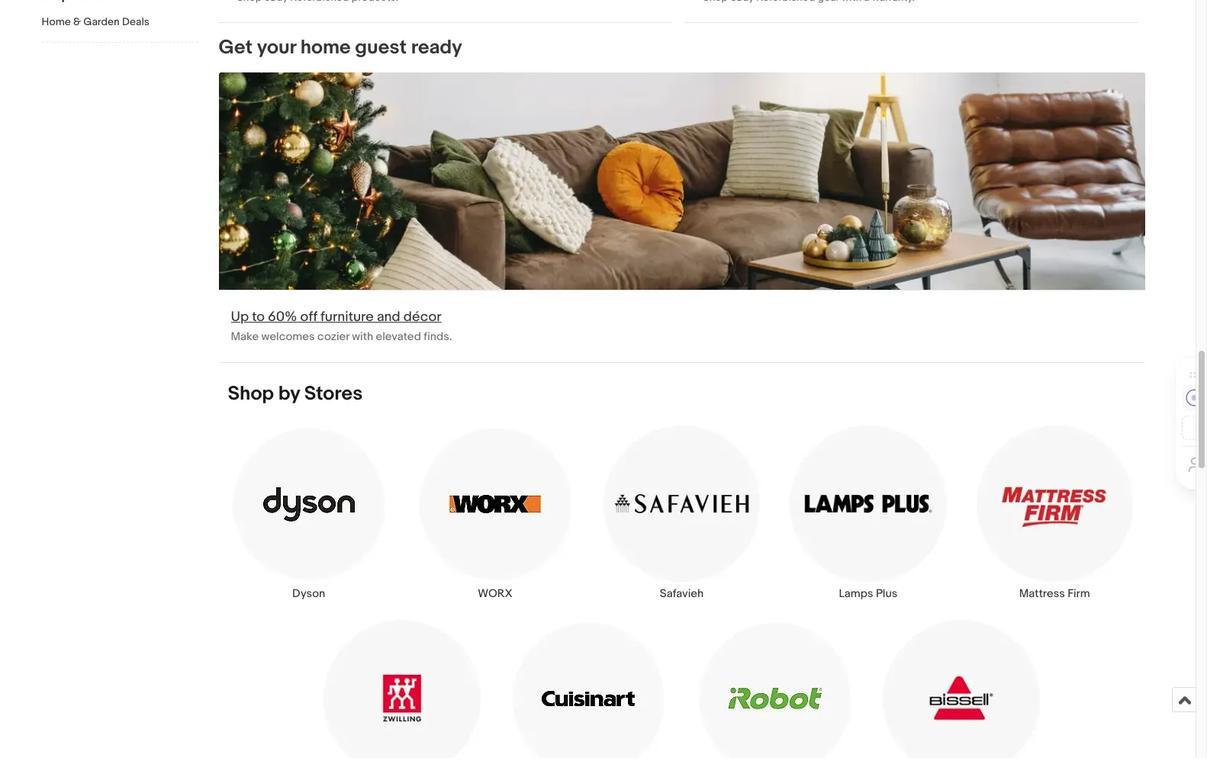 Task type: describe. For each thing, give the bounding box(es) containing it.
make
[[231, 330, 259, 344]]

safavieh
[[660, 587, 704, 601]]

to
[[252, 309, 265, 326]]

up
[[231, 309, 249, 326]]

lamps plus link
[[775, 425, 962, 601]]

stores
[[304, 382, 363, 406]]

mattress
[[1019, 587, 1065, 601]]

&
[[73, 15, 81, 28]]

lamps
[[839, 587, 873, 601]]

décor
[[404, 309, 442, 326]]

elevated
[[376, 330, 421, 344]]

home
[[42, 15, 71, 28]]

60%
[[268, 309, 297, 326]]

cozier
[[317, 330, 349, 344]]

shop
[[228, 382, 274, 406]]

dyson link
[[216, 425, 402, 601]]

lamps plus
[[839, 587, 898, 601]]

deals
[[122, 15, 149, 28]]

safavieh link
[[589, 425, 775, 601]]

get your home guest ready
[[219, 36, 462, 59]]

home & garden deals link
[[42, 15, 198, 30]]

get
[[219, 36, 253, 59]]

up to 60% off furniture and décor make welcomes cozier with elevated finds.
[[231, 309, 452, 344]]

home & garden deals
[[42, 15, 149, 28]]

by
[[278, 382, 300, 406]]

dyson
[[292, 587, 325, 601]]



Task type: vqa. For each thing, say whether or not it's contained in the screenshot.
the bottom (#305153134719)
no



Task type: locate. For each thing, give the bounding box(es) containing it.
None text field
[[219, 0, 673, 22], [219, 72, 1145, 362], [219, 0, 673, 22], [219, 72, 1145, 362]]

worx
[[478, 587, 513, 601]]

home
[[300, 36, 351, 59]]

your
[[257, 36, 296, 59]]

None text field
[[685, 0, 1139, 22]]

and
[[377, 309, 400, 326]]

plus
[[876, 587, 898, 601]]

garden
[[83, 15, 120, 28]]

mattress firm
[[1019, 587, 1090, 601]]

off
[[300, 309, 317, 326]]

guest
[[355, 36, 407, 59]]

worx link
[[402, 425, 589, 601]]

ready
[[411, 36, 462, 59]]

firm
[[1068, 587, 1090, 601]]

mattress firm link
[[962, 425, 1148, 601]]

shop by stores
[[228, 382, 363, 406]]

furniture
[[321, 309, 374, 326]]

welcomes
[[261, 330, 315, 344]]

finds.
[[424, 330, 452, 344]]

with
[[352, 330, 373, 344]]



